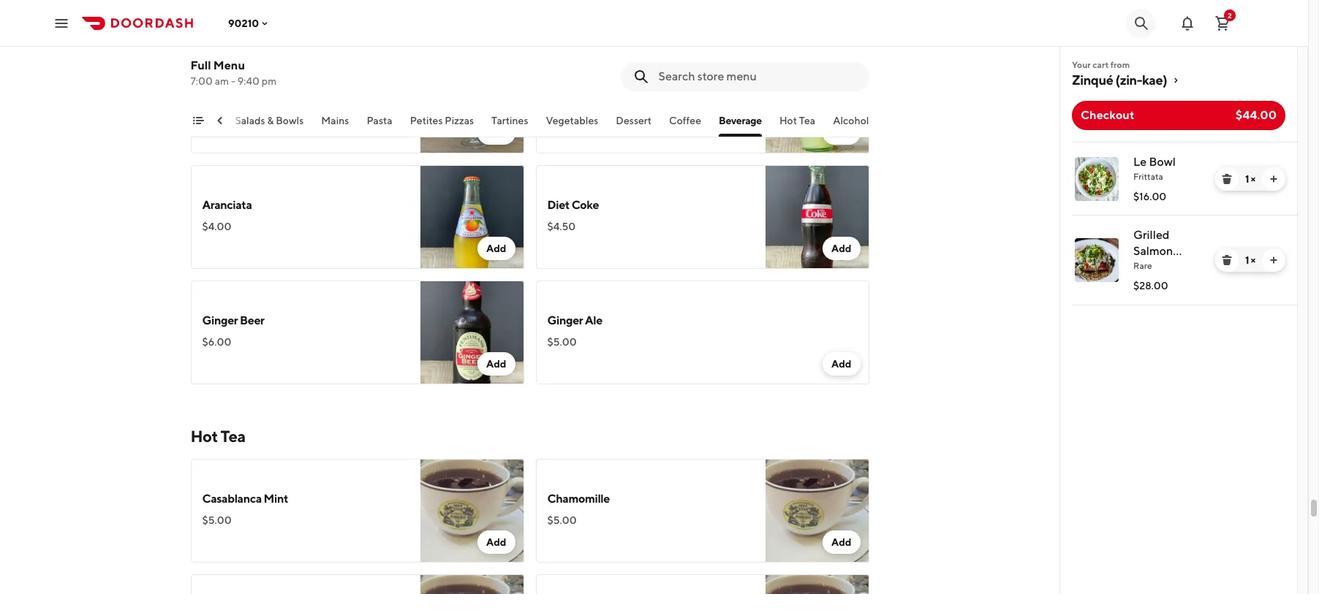 Task type: locate. For each thing, give the bounding box(es) containing it.
frittata
[[1134, 171, 1164, 182]]

hot tea left 'alcohol'
[[780, 115, 816, 127]]

1 horizontal spatial hot tea
[[780, 115, 816, 127]]

$4.00 right tartines
[[547, 105, 577, 117]]

1 vertical spatial $4.00
[[202, 221, 231, 233]]

hot up casablanca at left bottom
[[191, 427, 218, 446]]

ginger left ale
[[547, 314, 583, 328]]

le bowl frittata
[[1134, 155, 1176, 182]]

1 horizontal spatial hot
[[780, 115, 797, 127]]

$5.00 down "chamomille"
[[547, 515, 577, 527]]

0 vertical spatial ×
[[1251, 173, 1256, 185]]

mint
[[264, 492, 288, 506]]

tea inside button
[[799, 115, 816, 127]]

remove item from cart image
[[1222, 255, 1233, 266]]

add one to cart image
[[1268, 173, 1280, 185]]

hot inside hot tea button
[[780, 115, 797, 127]]

diet
[[547, 198, 570, 212]]

$4.00
[[547, 105, 577, 117], [202, 221, 231, 233]]

ginger beer image
[[420, 281, 524, 385]]

grilled
[[1134, 228, 1170, 242]]

add button
[[478, 121, 515, 145], [823, 121, 861, 145], [478, 237, 515, 260], [823, 237, 861, 260], [478, 353, 515, 376], [823, 353, 861, 376], [478, 531, 515, 554], [823, 531, 861, 554]]

0 vertical spatial $4.00
[[547, 105, 577, 117]]

ginger up $6.00
[[202, 314, 238, 328]]

tea
[[799, 115, 816, 127], [221, 427, 246, 446]]

$6.00
[[202, 336, 231, 348]]

0 vertical spatial hot tea
[[780, 115, 816, 127]]

1 × for grilled salmon plate (gf)
[[1246, 255, 1256, 266]]

scroll menu navigation left image
[[214, 115, 226, 127]]

2 × from the top
[[1251, 255, 1256, 266]]

1 horizontal spatial $4.50
[[547, 221, 576, 233]]

remove item from cart image
[[1222, 173, 1233, 185]]

1 right remove item from cart image
[[1246, 255, 1249, 266]]

hot tea button
[[780, 113, 816, 137]]

1 × right remove item from cart icon
[[1246, 173, 1256, 185]]

1 vertical spatial $4.50
[[547, 221, 576, 233]]

coffee button
[[669, 113, 701, 137]]

×
[[1251, 173, 1256, 185], [1251, 255, 1256, 266]]

checkout
[[1081, 108, 1135, 122]]

1 vertical spatial 1
[[1246, 255, 1249, 266]]

hot right "beverage"
[[780, 115, 797, 127]]

1 right remove item from cart icon
[[1246, 173, 1249, 185]]

1 1 from the top
[[1246, 173, 1249, 185]]

vegetables
[[546, 115, 599, 127]]

1 horizontal spatial tea
[[799, 115, 816, 127]]

× left add one to cart icon
[[1251, 255, 1256, 266]]

$16.00
[[1134, 191, 1167, 203]]

salads & bowls button
[[235, 113, 304, 137]]

× for le bowl
[[1251, 173, 1256, 185]]

salmon
[[1134, 244, 1173, 258]]

1 ginger from the left
[[202, 314, 238, 328]]

plate
[[1134, 260, 1162, 274]]

orange juice
[[202, 83, 271, 97]]

$4.00 down aranciata
[[202, 221, 231, 233]]

1 vertical spatial hot
[[191, 427, 218, 446]]

(gf)
[[1164, 260, 1189, 274]]

casablanca mint
[[202, 492, 288, 506]]

0 horizontal spatial hot
[[191, 427, 218, 446]]

0 horizontal spatial ginger
[[202, 314, 238, 328]]

kae)
[[1143, 72, 1168, 88]]

1 for grilled salmon plate (gf)
[[1246, 255, 1249, 266]]

ginger
[[202, 314, 238, 328], [547, 314, 583, 328]]

1
[[1246, 173, 1249, 185], [1246, 255, 1249, 266]]

2 ginger from the left
[[547, 314, 583, 328]]

1 vertical spatial tea
[[221, 427, 246, 446]]

tea left 'alcohol'
[[799, 115, 816, 127]]

2 button
[[1208, 8, 1238, 38]]

0 vertical spatial $4.50
[[202, 105, 231, 117]]

0 vertical spatial tea
[[799, 115, 816, 127]]

le bowl image
[[1075, 157, 1119, 201]]

pasta button
[[367, 113, 393, 137]]

$28.00
[[1134, 280, 1169, 292]]

0 vertical spatial 1 ×
[[1246, 173, 1256, 185]]

$4.50
[[202, 105, 231, 117], [547, 221, 576, 233]]

tea up casablanca at left bottom
[[221, 427, 246, 446]]

diet coke
[[547, 198, 599, 212]]

0 horizontal spatial $4.50
[[202, 105, 231, 117]]

1 horizontal spatial $4.00
[[547, 105, 577, 117]]

zinqué (zin-kae)
[[1072, 72, 1168, 88]]

0 vertical spatial 1
[[1246, 173, 1249, 185]]

cart
[[1093, 59, 1109, 70]]

2 items, open order cart image
[[1214, 14, 1232, 32]]

1 × from the top
[[1251, 173, 1256, 185]]

$4.50 down diet
[[547, 221, 576, 233]]

hot tea up casablanca at left bottom
[[191, 427, 246, 446]]

pizzas
[[445, 115, 474, 127]]

juice
[[244, 83, 271, 97]]

$5.00
[[547, 336, 577, 348], [202, 515, 232, 527], [547, 515, 577, 527]]

casablanca
[[202, 492, 262, 506]]

$5.00 down casablanca at left bottom
[[202, 515, 232, 527]]

aranciata image
[[420, 165, 524, 269]]

bowl
[[1149, 155, 1176, 169]]

bowls
[[276, 115, 304, 127]]

2 1 × from the top
[[1246, 255, 1256, 266]]

add
[[486, 127, 507, 139], [832, 127, 852, 139], [486, 243, 507, 255], [832, 243, 852, 255], [486, 358, 507, 370], [832, 358, 852, 370], [486, 537, 507, 549], [832, 537, 852, 549]]

orange juice image
[[420, 50, 524, 154]]

1 vertical spatial hot tea
[[191, 427, 246, 446]]

grilled salmon plate (gf)
[[1134, 228, 1189, 274]]

$44.00
[[1236, 108, 1277, 122]]

add one to cart image
[[1268, 255, 1280, 266]]

from
[[1111, 59, 1130, 70]]

$5.00 for ginger
[[547, 336, 577, 348]]

× left add one to cart image
[[1251, 173, 1256, 185]]

$4.50 for orange
[[202, 105, 231, 117]]

1 vertical spatial ×
[[1251, 255, 1256, 266]]

hot
[[780, 115, 797, 127], [191, 427, 218, 446]]

salads
[[235, 115, 265, 127]]

hot tea
[[780, 115, 816, 127], [191, 427, 246, 446]]

1 × right remove item from cart image
[[1246, 255, 1256, 266]]

mains
[[321, 115, 349, 127]]

0 horizontal spatial $4.00
[[202, 221, 231, 233]]

1 1 × from the top
[[1246, 173, 1256, 185]]

list
[[1061, 142, 1298, 306]]

0 vertical spatial hot
[[780, 115, 797, 127]]

2 1 from the top
[[1246, 255, 1249, 266]]

1 horizontal spatial ginger
[[547, 314, 583, 328]]

full
[[191, 59, 211, 72]]

7:00
[[191, 75, 213, 87]]

$4.50 down orange
[[202, 105, 231, 117]]

1 vertical spatial 1 ×
[[1246, 255, 1256, 266]]

$5.00 down ginger ale
[[547, 336, 577, 348]]

1 ×
[[1246, 173, 1256, 185], [1246, 255, 1256, 266]]

pm
[[262, 75, 277, 87]]

your
[[1072, 59, 1091, 70]]



Task type: describe. For each thing, give the bounding box(es) containing it.
casablanca mint image
[[420, 459, 524, 563]]

zinqué (zin-kae) link
[[1072, 72, 1286, 89]]

your cart from
[[1072, 59, 1130, 70]]

vegetables button
[[546, 113, 599, 137]]

tartines button
[[492, 113, 528, 137]]

ginger ale
[[547, 314, 603, 328]]

90210 button
[[228, 17, 271, 29]]

am
[[215, 75, 229, 87]]

-
[[231, 75, 236, 87]]

beer
[[240, 314, 264, 328]]

le
[[1134, 155, 1147, 169]]

9:40
[[238, 75, 260, 87]]

petites pizzas
[[410, 115, 474, 127]]

$4.50 for diet
[[547, 221, 576, 233]]

chamomille
[[547, 492, 610, 506]]

list containing le bowl
[[1061, 142, 1298, 306]]

mains button
[[321, 113, 349, 137]]

coffee
[[669, 115, 701, 127]]

dessert
[[616, 115, 652, 127]]

rare
[[1134, 260, 1152, 271]]

show menu categories image
[[192, 115, 204, 127]]

0 horizontal spatial hot tea
[[191, 427, 246, 446]]

Item Search search field
[[659, 69, 858, 85]]

ginger for ginger beer
[[202, 314, 238, 328]]

1 × for le bowl
[[1246, 173, 1256, 185]]

(zin-
[[1116, 72, 1143, 88]]

pasta
[[367, 115, 393, 127]]

grilled salmon plate (gf) image
[[1075, 238, 1119, 282]]

chamomille image
[[765, 459, 869, 563]]

alcohol button
[[833, 113, 869, 137]]

tartines
[[492, 115, 528, 127]]

1 for le bowl
[[1246, 173, 1249, 185]]

0 horizontal spatial tea
[[221, 427, 246, 446]]

limonetta image
[[765, 50, 869, 154]]

petites pizzas button
[[410, 113, 474, 137]]

notification bell image
[[1179, 14, 1197, 32]]

ginger beer
[[202, 314, 264, 328]]

coke
[[572, 198, 599, 212]]

menu
[[213, 59, 245, 72]]

ale
[[585, 314, 603, 328]]

aranciata
[[202, 198, 252, 212]]

earl grey imperial image
[[420, 575, 524, 595]]

orange
[[202, 83, 242, 97]]

beverage
[[719, 115, 762, 127]]

&
[[267, 115, 274, 127]]

zinqué
[[1072, 72, 1114, 88]]

alcohol
[[833, 115, 869, 127]]

epices imperiales chai image
[[765, 575, 869, 595]]

dessert button
[[616, 113, 652, 137]]

salads & bowls
[[235, 115, 304, 127]]

ginger for ginger ale
[[547, 314, 583, 328]]

2
[[1228, 11, 1232, 19]]

90210
[[228, 17, 259, 29]]

× for grilled salmon plate (gf)
[[1251, 255, 1256, 266]]

full menu 7:00 am - 9:40 pm
[[191, 59, 277, 87]]

open menu image
[[53, 14, 70, 32]]

$5.00 for casablanca
[[202, 515, 232, 527]]

petites
[[410, 115, 443, 127]]

diet coke image
[[765, 165, 869, 269]]



Task type: vqa. For each thing, say whether or not it's contained in the screenshot.
the top Add One To Cart icon
yes



